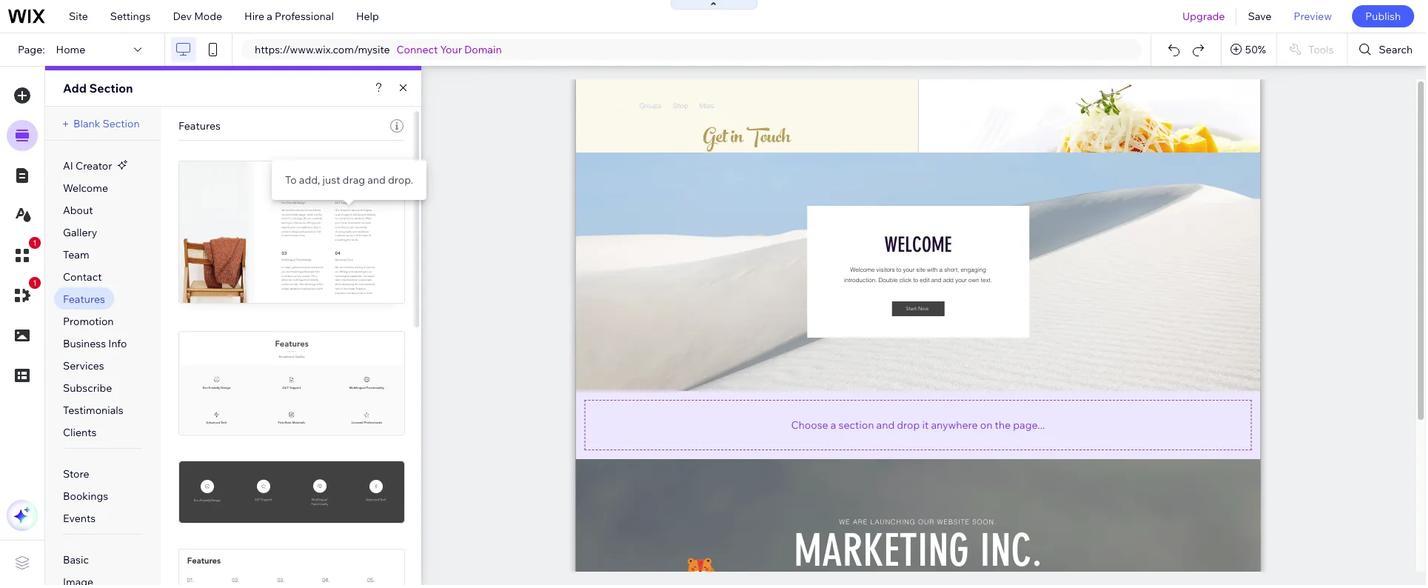 Task type: describe. For each thing, give the bounding box(es) containing it.
drop
[[897, 418, 920, 432]]

tools button
[[1278, 33, 1348, 66]]

a for professional
[[267, 10, 273, 23]]

add
[[63, 81, 87, 96]]

1 vertical spatial features
[[63, 293, 105, 306]]

welcome
[[63, 181, 108, 195]]

0 vertical spatial features
[[179, 119, 221, 133]]

https://www.wix.com/mysite connect your domain
[[255, 43, 502, 56]]

50%
[[1246, 43, 1267, 56]]

2 1 button from the top
[[7, 277, 41, 311]]

just
[[323, 173, 340, 187]]

professional
[[275, 10, 334, 23]]

hire a professional
[[245, 10, 334, 23]]

save button
[[1237, 0, 1283, 33]]

search
[[1380, 43, 1413, 56]]

clients
[[63, 426, 97, 439]]

testimonials
[[63, 404, 124, 417]]

a for section
[[831, 418, 837, 432]]

gallery
[[63, 226, 97, 239]]

dev mode
[[173, 10, 222, 23]]

1 1 button from the top
[[7, 237, 41, 271]]

save
[[1249, 10, 1272, 23]]

publish button
[[1353, 5, 1415, 27]]

contact
[[63, 270, 102, 284]]

basic
[[63, 553, 89, 567]]

1 for 1st 1 button from the bottom
[[33, 279, 37, 287]]

help
[[356, 10, 379, 23]]

domain
[[465, 43, 502, 56]]

business
[[63, 337, 106, 350]]

it
[[923, 418, 929, 432]]

search button
[[1349, 33, 1427, 66]]

blank section
[[73, 117, 140, 130]]

ai creator
[[63, 159, 112, 173]]

to
[[285, 173, 297, 187]]

add section
[[63, 81, 133, 96]]



Task type: vqa. For each thing, say whether or not it's contained in the screenshot.
the bottommost the Members
no



Task type: locate. For each thing, give the bounding box(es) containing it.
section
[[89, 81, 133, 96], [103, 117, 140, 130]]

1 button left contact
[[7, 277, 41, 311]]

connect
[[397, 43, 438, 56]]

a right hire
[[267, 10, 273, 23]]

ai
[[63, 159, 73, 173]]

section up blank section
[[89, 81, 133, 96]]

settings
[[110, 10, 151, 23]]

mode
[[194, 10, 222, 23]]

and left drop on the right of the page
[[877, 418, 895, 432]]

to add, just drag and drop.
[[285, 173, 413, 187]]

1 button
[[7, 237, 41, 271], [7, 277, 41, 311]]

tools
[[1309, 43, 1334, 56]]

events
[[63, 512, 96, 525]]

1 1 from the top
[[33, 239, 37, 247]]

0 vertical spatial 1
[[33, 239, 37, 247]]

on
[[981, 418, 993, 432]]

1 horizontal spatial and
[[877, 418, 895, 432]]

1 horizontal spatial features
[[179, 119, 221, 133]]

1 vertical spatial a
[[831, 418, 837, 432]]

business info
[[63, 337, 127, 350]]

choose a section and drop it anywhere on the page...
[[792, 418, 1046, 432]]

page...
[[1014, 418, 1046, 432]]

upgrade
[[1183, 10, 1226, 23]]

and
[[368, 173, 386, 187], [877, 418, 895, 432]]

0 horizontal spatial features
[[63, 293, 105, 306]]

1 horizontal spatial a
[[831, 418, 837, 432]]

0 vertical spatial section
[[89, 81, 133, 96]]

home
[[56, 43, 85, 56]]

the
[[995, 418, 1011, 432]]

2 1 from the top
[[33, 279, 37, 287]]

and right drag
[[368, 173, 386, 187]]

0 vertical spatial a
[[267, 10, 273, 23]]

drop.
[[388, 173, 413, 187]]

50% button
[[1222, 33, 1277, 66]]

creator
[[76, 159, 112, 173]]

section for add section
[[89, 81, 133, 96]]

features
[[179, 119, 221, 133], [63, 293, 105, 306]]

1
[[33, 239, 37, 247], [33, 279, 37, 287]]

dev
[[173, 10, 192, 23]]

promotion
[[63, 315, 114, 328]]

subscribe
[[63, 382, 112, 395]]

blank
[[73, 117, 100, 130]]

1 vertical spatial 1
[[33, 279, 37, 287]]

anywhere
[[931, 418, 978, 432]]

add,
[[299, 173, 320, 187]]

section for blank section
[[103, 117, 140, 130]]

a left section
[[831, 418, 837, 432]]

team
[[63, 248, 89, 262]]

section
[[839, 418, 874, 432]]

https://www.wix.com/mysite
[[255, 43, 390, 56]]

bookings
[[63, 490, 108, 503]]

drag
[[343, 173, 365, 187]]

0 horizontal spatial and
[[368, 173, 386, 187]]

store
[[63, 467, 89, 481]]

info
[[108, 337, 127, 350]]

site
[[69, 10, 88, 23]]

1 for 1st 1 button from the top
[[33, 239, 37, 247]]

your
[[440, 43, 462, 56]]

services
[[63, 359, 104, 373]]

choose
[[792, 418, 829, 432]]

a
[[267, 10, 273, 23], [831, 418, 837, 432]]

preview button
[[1283, 0, 1344, 33]]

1 button left 'team'
[[7, 237, 41, 271]]

hire
[[245, 10, 265, 23]]

0 vertical spatial and
[[368, 173, 386, 187]]

1 vertical spatial and
[[877, 418, 895, 432]]

1 left contact
[[33, 279, 37, 287]]

about
[[63, 204, 93, 217]]

1 left gallery on the top left of the page
[[33, 239, 37, 247]]

0 horizontal spatial a
[[267, 10, 273, 23]]

preview
[[1294, 10, 1333, 23]]

0 vertical spatial 1 button
[[7, 237, 41, 271]]

1 vertical spatial section
[[103, 117, 140, 130]]

section right 'blank'
[[103, 117, 140, 130]]

1 vertical spatial 1 button
[[7, 277, 41, 311]]

publish
[[1366, 10, 1402, 23]]



